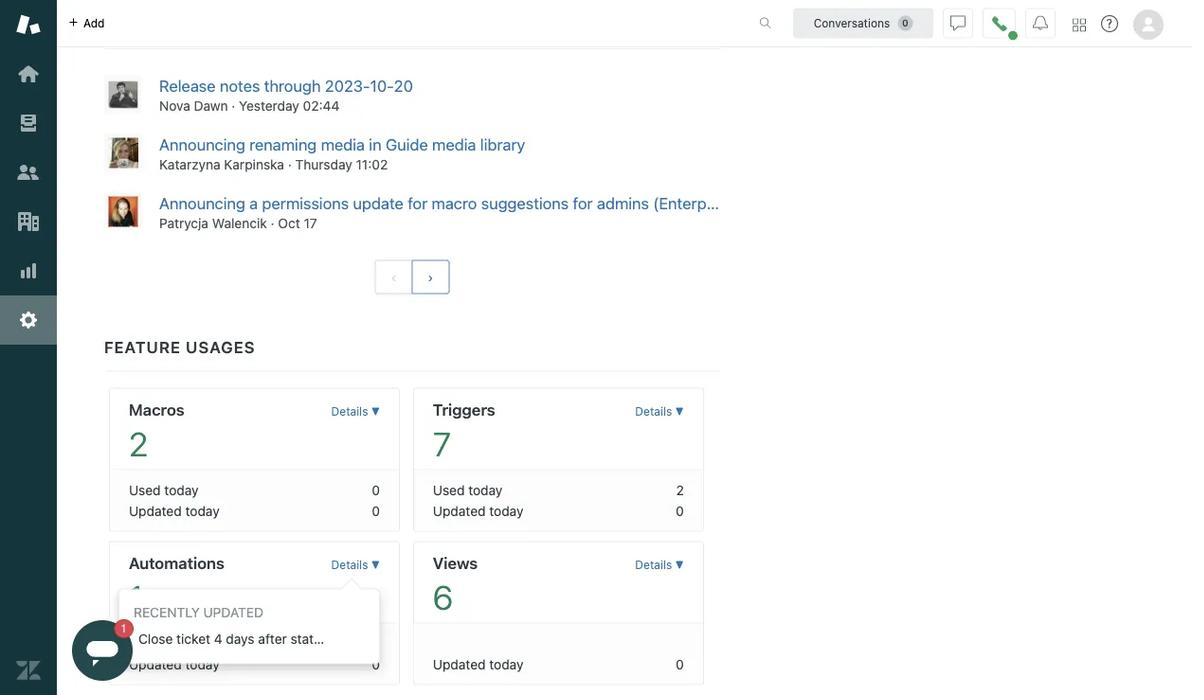 Task type: describe. For each thing, give the bounding box(es) containing it.
used for 2
[[129, 483, 161, 498]]

notifications image
[[1033, 16, 1048, 31]]

system
[[104, 15, 174, 34]]

7
[[433, 424, 451, 464]]

2 for from the left
[[573, 194, 593, 213]]

customers image
[[16, 160, 41, 185]]

notes
[[220, 77, 260, 96]]

close ticket 4 days after status is set to solved
[[138, 631, 424, 647]]

close
[[138, 631, 173, 647]]

walencik
[[212, 215, 267, 231]]

‹
[[391, 270, 397, 285]]

get started image
[[16, 62, 41, 86]]

views
[[433, 554, 478, 573]]

20
[[394, 77, 413, 96]]

updated today for 2
[[129, 504, 220, 519]]

zendesk products image
[[1073, 18, 1086, 32]]

2023-
[[325, 77, 370, 96]]

to
[[368, 631, 380, 647]]

updated for 2
[[129, 504, 182, 519]]

nova dawn
[[159, 98, 228, 114]]

thursday
[[295, 157, 352, 173]]

usages
[[186, 338, 255, 357]]

(enterprise
[[653, 194, 733, 213]]

status
[[291, 631, 328, 647]]

solved
[[384, 631, 424, 647]]

6
[[433, 578, 453, 617]]

4
[[214, 631, 222, 647]]

close ticket 4 days after status is set to solved link
[[119, 624, 424, 655]]

11:02
[[356, 157, 388, 173]]

macros 2
[[129, 400, 185, 464]]

announcing a permissions update for macro suggestions for admins (enterprise only)
[[159, 194, 773, 213]]

› button
[[412, 261, 450, 295]]

›
[[428, 270, 433, 285]]

conversations
[[814, 17, 890, 30]]

updated today down the 6
[[433, 657, 524, 673]]

add
[[83, 17, 105, 30]]

2 inside macros 2
[[129, 424, 148, 464]]

updates
[[179, 15, 258, 34]]

used down the "recently"
[[129, 636, 161, 652]]

add button
[[57, 0, 116, 46]]

details for 7
[[635, 405, 672, 419]]

set
[[345, 631, 364, 647]]

2 media from the left
[[432, 135, 476, 154]]

organizations image
[[16, 209, 41, 234]]

10-
[[370, 77, 394, 96]]

details ▼ for 7
[[635, 405, 684, 419]]

zendesk image
[[16, 659, 41, 683]]

used for 7
[[433, 483, 465, 498]]

patrycja walencik
[[159, 215, 267, 231]]

1 horizontal spatial 2
[[676, 483, 684, 498]]

thursday 11:02
[[295, 157, 388, 173]]

1
[[129, 578, 143, 617]]

1 media from the left
[[321, 135, 365, 154]]

after
[[258, 631, 287, 647]]

dawn
[[194, 98, 228, 114]]

views image
[[16, 111, 41, 136]]

katarzyna
[[159, 157, 220, 173]]

updated today for automations
[[129, 657, 220, 673]]

macro
[[432, 194, 477, 213]]

oct
[[278, 215, 300, 231]]

announcing for announcing renaming media in guide media library
[[159, 135, 245, 154]]

get help image
[[1101, 15, 1118, 32]]

release notes through 2023-10-20
[[159, 77, 413, 96]]



Task type: vqa. For each thing, say whether or not it's contained in the screenshot.
the top 12
no



Task type: locate. For each thing, give the bounding box(es) containing it.
0 vertical spatial announcing
[[159, 135, 245, 154]]

0 horizontal spatial media
[[321, 135, 365, 154]]

▼ for 7
[[675, 405, 684, 419]]

announcing
[[159, 135, 245, 154], [159, 194, 245, 213]]

recently updated
[[134, 605, 263, 621]]

updated
[[129, 504, 182, 519], [433, 504, 486, 519], [129, 657, 182, 673], [433, 657, 486, 673]]

0 vertical spatial 2
[[129, 424, 148, 464]]

1 for from the left
[[408, 194, 428, 213]]

views 6
[[433, 554, 478, 617]]

for left macro
[[408, 194, 428, 213]]

announcing up katarzyna
[[159, 135, 245, 154]]

automations
[[129, 554, 225, 573]]

katarzyna karpinska
[[159, 157, 284, 173]]

oct 17
[[278, 215, 317, 231]]

updated for automations
[[129, 657, 182, 673]]

conversations button
[[793, 8, 933, 38]]

0 horizontal spatial 2
[[129, 424, 148, 464]]

feature usages
[[104, 338, 255, 357]]

0 horizontal spatial for
[[408, 194, 428, 213]]

‹ button
[[375, 261, 413, 295]]

updated up automations
[[129, 504, 182, 519]]

1 horizontal spatial media
[[432, 135, 476, 154]]

updated today
[[129, 504, 220, 519], [433, 504, 524, 519], [129, 657, 220, 673], [433, 657, 524, 673]]

for left admins
[[573, 194, 593, 213]]

main element
[[0, 0, 57, 696]]

details for 6
[[635, 559, 672, 572]]

updated for 7
[[433, 504, 486, 519]]

updated today up automations
[[129, 504, 220, 519]]

today
[[164, 483, 199, 498], [468, 483, 503, 498], [185, 504, 220, 519], [489, 504, 524, 519], [164, 636, 199, 652], [185, 657, 220, 673], [489, 657, 524, 673]]

0
[[372, 483, 380, 498], [372, 504, 380, 519], [676, 504, 684, 519], [372, 636, 380, 652], [372, 657, 380, 673], [676, 657, 684, 673]]

used today
[[129, 483, 199, 498], [433, 483, 503, 498], [129, 636, 199, 652]]

media right the guide
[[432, 135, 476, 154]]

announcing renaming media in guide media library
[[159, 135, 525, 154]]

1 vertical spatial announcing
[[159, 194, 245, 213]]

release
[[159, 77, 216, 96]]

announcing up patrycja walencik
[[159, 194, 245, 213]]

in
[[369, 135, 382, 154]]

patrycja
[[159, 215, 208, 231]]

karpinska
[[224, 157, 284, 173]]

media up the thursday 11:02
[[321, 135, 365, 154]]

through
[[264, 77, 321, 96]]

permissions
[[262, 194, 349, 213]]

1 vertical spatial 2
[[676, 483, 684, 498]]

details for 2
[[331, 405, 368, 419]]

updated today for 7
[[433, 504, 524, 519]]

admins
[[597, 194, 649, 213]]

is
[[332, 631, 342, 647]]

02:44
[[303, 98, 340, 114]]

▼ for 2
[[371, 405, 380, 419]]

reporting image
[[16, 259, 41, 283]]

yesterday 02:44
[[239, 98, 340, 114]]

announcing for announcing a permissions update for macro suggestions for admins (enterprise only)
[[159, 194, 245, 213]]

automations 1
[[129, 554, 225, 617]]

used down macros 2
[[129, 483, 161, 498]]

renaming
[[249, 135, 317, 154]]

▼ for 6
[[675, 559, 684, 572]]

for
[[408, 194, 428, 213], [573, 194, 593, 213]]

used down 7
[[433, 483, 465, 498]]

nova
[[159, 98, 190, 114]]

suggestions
[[481, 194, 569, 213]]

details ▼
[[331, 405, 380, 419], [635, 405, 684, 419], [331, 559, 380, 572], [635, 559, 684, 572]]

library
[[480, 135, 525, 154]]

triggers 7
[[433, 400, 495, 464]]

ticket
[[176, 631, 210, 647]]

feature
[[104, 338, 181, 357]]

zendesk support image
[[16, 12, 41, 37]]

1 horizontal spatial for
[[573, 194, 593, 213]]

updated today down close
[[129, 657, 220, 673]]

used today down macros 2
[[129, 483, 199, 498]]

details ▼ for 6
[[635, 559, 684, 572]]

1 announcing from the top
[[159, 135, 245, 154]]

admin image
[[16, 308, 41, 333]]

▼
[[371, 405, 380, 419], [675, 405, 684, 419], [371, 559, 380, 572], [675, 559, 684, 572]]

triggers
[[433, 400, 495, 419]]

updated down the 6
[[433, 657, 486, 673]]

used today down the "recently"
[[129, 636, 199, 652]]

17
[[304, 215, 317, 231]]

used today down 7
[[433, 483, 503, 498]]

details ▼ for 2
[[331, 405, 380, 419]]

days
[[226, 631, 255, 647]]

a
[[249, 194, 258, 213]]

button displays agent's chat status as invisible. image
[[951, 16, 966, 31]]

updated today up the views
[[433, 504, 524, 519]]

macros
[[129, 400, 185, 419]]

yesterday
[[239, 98, 299, 114]]

used
[[129, 483, 161, 498], [433, 483, 465, 498], [129, 636, 161, 652]]

updated
[[203, 605, 263, 621]]

updated up the views
[[433, 504, 486, 519]]

used today for 7
[[433, 483, 503, 498]]

2
[[129, 424, 148, 464], [676, 483, 684, 498]]

2 announcing from the top
[[159, 194, 245, 213]]

update
[[353, 194, 404, 213]]

details
[[331, 405, 368, 419], [635, 405, 672, 419], [331, 559, 368, 572], [635, 559, 672, 572]]

recently
[[134, 605, 200, 621]]

guide
[[386, 135, 428, 154]]

system updates
[[104, 15, 258, 34]]

media
[[321, 135, 365, 154], [432, 135, 476, 154]]

used today for 2
[[129, 483, 199, 498]]

updated down close
[[129, 657, 182, 673]]

only)
[[737, 194, 773, 213]]



